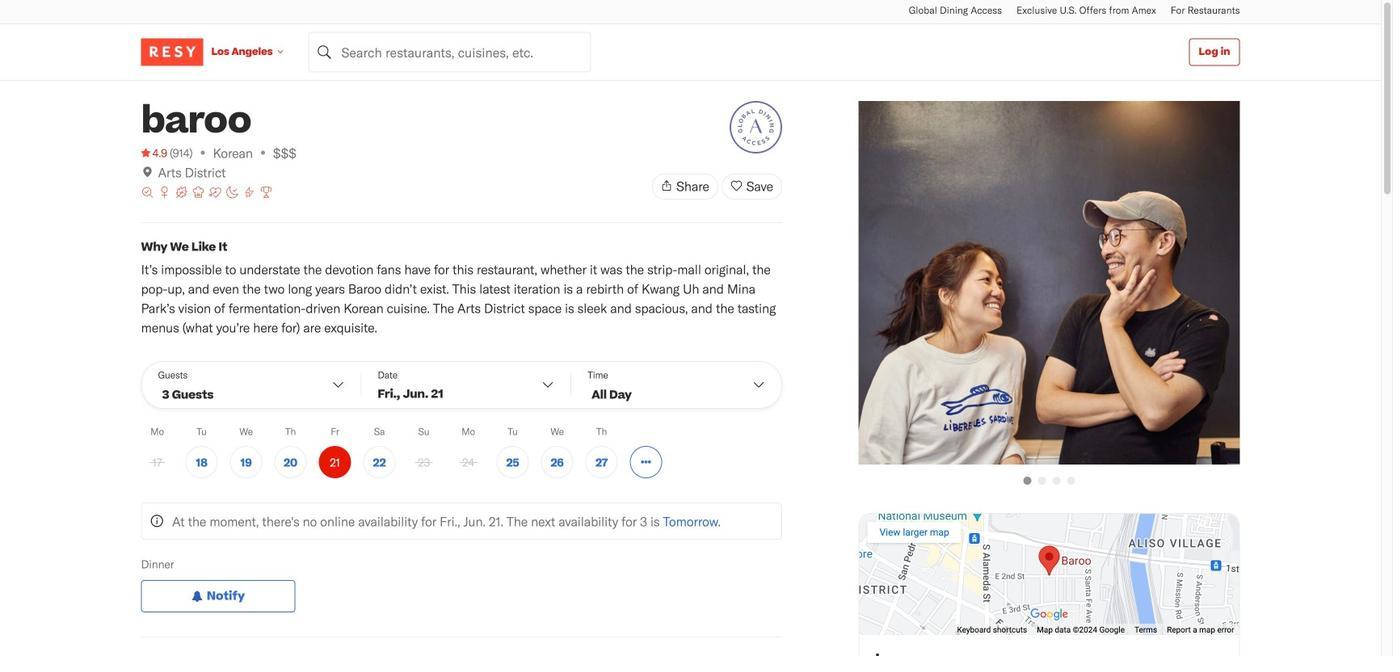 Task type: vqa. For each thing, say whether or not it's contained in the screenshot.
4.9 out of 5 stars image
yes



Task type: locate. For each thing, give the bounding box(es) containing it.
4.9 out of 5 stars image
[[141, 145, 167, 161]]

Search restaurants, cuisines, etc. text field
[[308, 32, 591, 72]]

None field
[[308, 32, 591, 72]]



